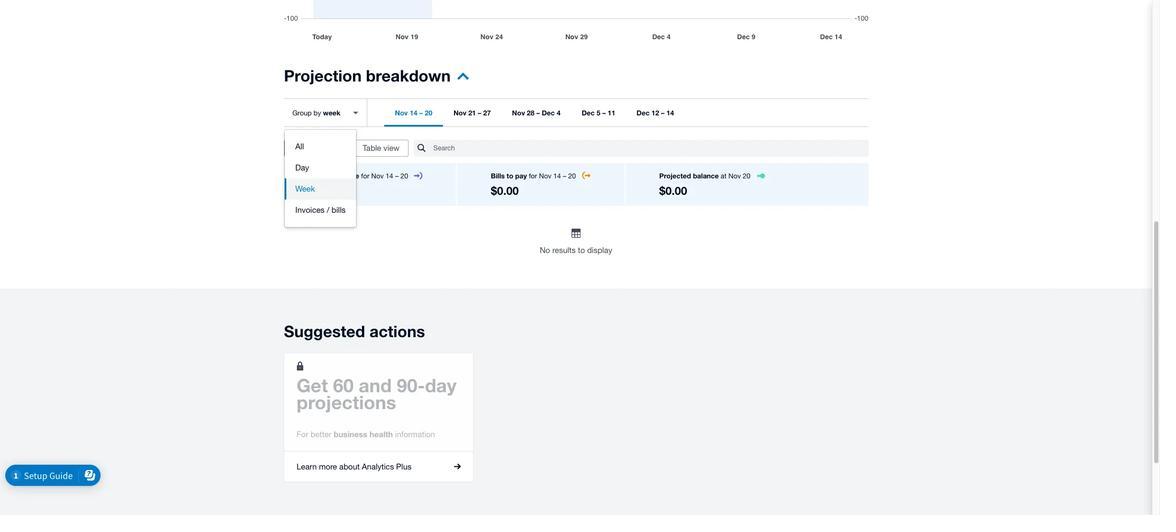 Task type: locate. For each thing, give the bounding box(es) containing it.
all button
[[285, 136, 356, 157]]

suggested actions
[[284, 322, 425, 341]]

20 right pay
[[568, 172, 576, 180]]

20 right "due"
[[401, 172, 408, 180]]

14 right pay
[[554, 172, 561, 180]]

suggested
[[284, 322, 365, 341]]

invoices for invoices / bills
[[295, 205, 325, 214]]

all
[[295, 142, 304, 151]]

actions
[[370, 322, 425, 341]]

nov
[[395, 109, 408, 117], [454, 109, 467, 117], [512, 109, 525, 117], [371, 172, 384, 180], [539, 172, 552, 180], [729, 172, 741, 180]]

for
[[361, 172, 370, 180], [529, 172, 537, 180]]

$0.00
[[318, 184, 346, 197], [491, 184, 519, 197], [660, 184, 687, 197]]

– inside invoices due for nov 14 – 20 $0.00
[[395, 172, 399, 180]]

for
[[297, 430, 309, 439]]

– down breakdown
[[419, 109, 423, 117]]

$0.00 down bills
[[491, 184, 519, 197]]

5
[[597, 109, 601, 117]]

invoices inside invoices due for nov 14 – 20 $0.00
[[318, 172, 345, 180]]

projected balance at nov 20
[[660, 172, 751, 180]]

14
[[410, 109, 418, 117], [667, 109, 674, 117], [386, 172, 393, 180], [554, 172, 561, 180]]

1 vertical spatial invoices
[[295, 205, 325, 214]]

for right pay
[[529, 172, 537, 180]]

dec left 12
[[637, 109, 650, 117]]

– for 11
[[603, 109, 606, 117]]

for better business health information
[[297, 429, 435, 439]]

group by week
[[293, 108, 341, 117]]

2 $0.00 from the left
[[491, 184, 519, 197]]

week button
[[285, 178, 356, 200]]

1 horizontal spatial $0.00
[[491, 184, 519, 197]]

projected
[[660, 172, 691, 180]]

group containing all
[[285, 130, 356, 227]]

nov right at
[[729, 172, 741, 180]]

list box
[[285, 130, 356, 227]]

invoices
[[318, 172, 345, 180], [295, 205, 325, 214]]

– right 5 in the right top of the page
[[603, 109, 606, 117]]

nov left 21 on the left top of page
[[454, 109, 467, 117]]

2 horizontal spatial $0.00
[[660, 184, 687, 197]]

0 horizontal spatial $0.00
[[318, 184, 346, 197]]

– for 20
[[419, 109, 423, 117]]

and
[[359, 374, 392, 396]]

0 vertical spatial to
[[507, 172, 513, 180]]

$0.00 up /
[[318, 184, 346, 197]]

dec left 5 in the right top of the page
[[582, 109, 595, 117]]

1 horizontal spatial for
[[529, 172, 537, 180]]

12
[[652, 109, 659, 117]]

$0.00 inside bills to pay for nov 14 – 20 $0.00
[[491, 184, 519, 197]]

learn
[[297, 462, 317, 471]]

to right results
[[578, 246, 585, 255]]

14 right 12
[[667, 109, 674, 117]]

dec left 4
[[542, 109, 555, 117]]

no results to display
[[540, 246, 613, 255]]

invoices left "due"
[[318, 172, 345, 180]]

learn more about analytics plus button
[[284, 451, 473, 482]]

analytics
[[362, 462, 394, 471]]

14 down view
[[386, 172, 393, 180]]

20
[[425, 109, 432, 117], [401, 172, 408, 180], [568, 172, 576, 180], [743, 172, 751, 180]]

2 for from the left
[[529, 172, 537, 180]]

– right 28 on the left of page
[[537, 109, 540, 117]]

group
[[285, 130, 356, 227]]

1 $0.00 from the left
[[318, 184, 346, 197]]

– for dec
[[537, 109, 540, 117]]

plus
[[396, 462, 412, 471]]

due
[[347, 172, 359, 180]]

nov right pay
[[539, 172, 552, 180]]

$0.00 down projected on the top of the page
[[660, 184, 687, 197]]

– for 27
[[478, 109, 482, 117]]

2 dec from the left
[[582, 109, 595, 117]]

no
[[540, 246, 550, 255]]

3 dec from the left
[[637, 109, 650, 117]]

14 down breakdown
[[410, 109, 418, 117]]

$0.00 inside invoices due for nov 14 – 20 $0.00
[[318, 184, 346, 197]]

dec
[[542, 109, 555, 117], [582, 109, 595, 117], [637, 109, 650, 117]]

results
[[553, 246, 576, 255]]

–
[[419, 109, 423, 117], [478, 109, 482, 117], [537, 109, 540, 117], [603, 109, 606, 117], [661, 109, 665, 117], [395, 172, 399, 180], [563, 172, 567, 180]]

90-
[[397, 374, 425, 396]]

/
[[327, 205, 330, 214]]

projection breakdown
[[284, 66, 451, 85]]

invoices for invoices due for nov 14 – 20 $0.00
[[318, 172, 345, 180]]

0 horizontal spatial for
[[361, 172, 370, 180]]

– down view
[[395, 172, 399, 180]]

list box containing all
[[285, 130, 356, 227]]

2 horizontal spatial dec
[[637, 109, 650, 117]]

invoices due for nov 14 – 20 $0.00
[[318, 172, 408, 197]]

– right pay
[[563, 172, 567, 180]]

14 inside bills to pay for nov 14 – 20 $0.00
[[554, 172, 561, 180]]

invoices left /
[[295, 205, 325, 214]]

0 horizontal spatial to
[[507, 172, 513, 180]]

invoices inside button
[[295, 205, 325, 214]]

projections
[[297, 391, 396, 413]]

nov 14 – 20
[[395, 109, 432, 117]]

nov right "due"
[[371, 172, 384, 180]]

to
[[507, 172, 513, 180], [578, 246, 585, 255]]

27
[[483, 109, 491, 117]]

business
[[334, 429, 367, 439]]

1 horizontal spatial dec
[[582, 109, 595, 117]]

20 inside invoices due for nov 14 – 20 $0.00
[[401, 172, 408, 180]]

to left pay
[[507, 172, 513, 180]]

– right 12
[[661, 109, 665, 117]]

20 right at
[[743, 172, 751, 180]]

1 vertical spatial to
[[578, 246, 585, 255]]

1 for from the left
[[361, 172, 370, 180]]

0 horizontal spatial dec
[[542, 109, 555, 117]]

display
[[587, 246, 613, 255]]

– left the 27 at the left top of the page
[[478, 109, 482, 117]]

0 vertical spatial invoices
[[318, 172, 345, 180]]

for right "due"
[[361, 172, 370, 180]]

14 inside invoices due for nov 14 – 20 $0.00
[[386, 172, 393, 180]]

learn more about analytics plus
[[297, 462, 412, 471]]

pay
[[515, 172, 527, 180]]

nov 28 – dec 4
[[512, 109, 561, 117]]

better
[[311, 430, 332, 439]]

20 inside bills to pay for nov 14 – 20 $0.00
[[568, 172, 576, 180]]

table view
[[363, 143, 400, 152]]

bills
[[332, 205, 346, 214]]



Task type: vqa. For each thing, say whether or not it's contained in the screenshot.
all button
yes



Task type: describe. For each thing, give the bounding box(es) containing it.
nov 21 – 27
[[454, 109, 491, 117]]

health
[[370, 429, 393, 439]]

– inside bills to pay for nov 14 – 20 $0.00
[[563, 172, 567, 180]]

dec 12 – 14
[[637, 109, 674, 117]]

information
[[395, 430, 435, 439]]

by
[[314, 109, 321, 117]]

21
[[468, 109, 476, 117]]

day
[[425, 374, 457, 396]]

projection breakdown button
[[284, 66, 469, 92]]

1 horizontal spatial to
[[578, 246, 585, 255]]

20 inside projected balance at nov 20
[[743, 172, 751, 180]]

bills to pay for nov 14 – 20 $0.00
[[491, 172, 576, 197]]

dec 5 – 11
[[582, 109, 616, 117]]

projection breakdown view option group
[[284, 140, 409, 157]]

at
[[721, 172, 727, 180]]

– for 14
[[661, 109, 665, 117]]

nov inside bills to pay for nov 14 – 20 $0.00
[[539, 172, 552, 180]]

day button
[[285, 157, 356, 178]]

balance
[[693, 172, 719, 180]]

Search for a document search field
[[434, 139, 869, 157]]

4
[[557, 109, 561, 117]]

nov up view
[[395, 109, 408, 117]]

nov inside projected balance at nov 20
[[729, 172, 741, 180]]

for inside bills to pay for nov 14 – 20 $0.00
[[529, 172, 537, 180]]

get 60 and 90-day projections
[[297, 374, 457, 413]]

nov left 28 on the left of page
[[512, 109, 525, 117]]

3 $0.00 from the left
[[660, 184, 687, 197]]

for inside invoices due for nov 14 – 20 $0.00
[[361, 172, 370, 180]]

group
[[293, 109, 312, 117]]

about
[[339, 462, 360, 471]]

11
[[608, 109, 616, 117]]

1 dec from the left
[[542, 109, 555, 117]]

invoices / bills button
[[285, 200, 356, 221]]

bills
[[491, 172, 505, 180]]

28
[[527, 109, 535, 117]]

table
[[363, 143, 381, 152]]

week
[[295, 184, 315, 193]]

nov inside invoices due for nov 14 – 20 $0.00
[[371, 172, 384, 180]]

week
[[323, 108, 341, 117]]

view
[[384, 143, 400, 152]]

dec for dec 12 – 14
[[637, 109, 650, 117]]

20 down breakdown
[[425, 109, 432, 117]]

dec for dec 5 – 11
[[582, 109, 595, 117]]

invoices / bills
[[295, 205, 346, 214]]

to inside bills to pay for nov 14 – 20 $0.00
[[507, 172, 513, 180]]

day
[[295, 163, 309, 172]]

get
[[297, 374, 328, 396]]

more
[[319, 462, 337, 471]]

breakdown
[[366, 66, 451, 85]]

projection
[[284, 66, 362, 85]]

60
[[333, 374, 354, 396]]



